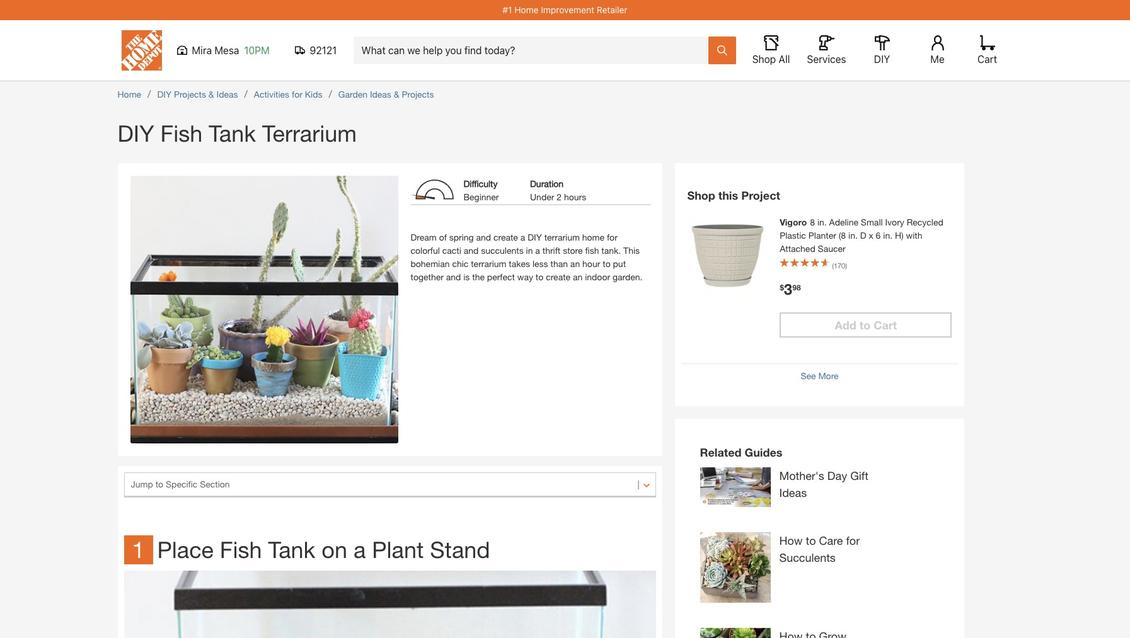 Task type: vqa. For each thing, say whether or not it's contained in the screenshot.
DIY button
yes



Task type: describe. For each thing, give the bounding box(es) containing it.
mother's day gift ideas
[[780, 469, 869, 500]]

92121
[[310, 45, 337, 56]]

#1 home improvement retailer
[[503, 4, 628, 15]]

recycled
[[907, 217, 944, 228]]

tank.
[[602, 245, 621, 256]]

& for ideas
[[209, 89, 214, 100]]

(8
[[839, 230, 846, 241]]

10pm
[[244, 45, 270, 56]]

ideas for mother's day gift ideas
[[780, 486, 807, 500]]

attached
[[780, 243, 816, 254]]

1
[[132, 537, 145, 564]]

8
[[810, 217, 815, 228]]

h)
[[895, 230, 904, 241]]

0 horizontal spatial a
[[354, 537, 366, 564]]

than
[[551, 259, 568, 269]]

mira mesa 10pm
[[192, 45, 270, 56]]

to for jump to specific section
[[156, 479, 163, 490]]

colorful
[[411, 245, 440, 256]]

planter
[[809, 230, 837, 241]]

put
[[613, 259, 626, 269]]

1 vertical spatial terrarium
[[471, 259, 507, 269]]

retailer
[[597, 4, 628, 15]]

& for projects
[[394, 89, 400, 100]]

way
[[518, 272, 533, 283]]

cart inside button
[[874, 318, 897, 332]]

diy projects & ideas link
[[157, 89, 238, 100]]

jump to specific section button
[[124, 473, 656, 498]]

#1
[[503, 4, 512, 15]]

hour
[[583, 259, 601, 269]]

guides
[[745, 446, 783, 460]]

add to cart button
[[780, 313, 953, 338]]

how to care for succulents image
[[700, 533, 771, 603]]

improvement
[[541, 4, 595, 15]]

less
[[533, 259, 548, 269]]

activities for kids link
[[254, 89, 323, 100]]

services
[[807, 54, 847, 65]]

for inside how to care for succulents
[[847, 534, 860, 548]]

jump to specific section
[[131, 479, 230, 490]]

jump
[[131, 479, 153, 490]]

adeline
[[830, 217, 859, 228]]

diy inside dream of spring and create a diy terrarium home for colorful cacti and succulents in a thrift store fish tank. this bohemian chic terrarium takes less than an hour to put together and is the perfect way to create an indoor garden.
[[528, 232, 542, 243]]

0 horizontal spatial home
[[118, 89, 141, 100]]

)
[[846, 262, 847, 270]]

see more button
[[801, 365, 839, 382]]

difficulty beginner
[[464, 178, 499, 202]]

small
[[861, 217, 883, 228]]

garden ideas & projects link
[[339, 89, 434, 100]]

2 vertical spatial and
[[446, 272, 461, 283]]

takes
[[509, 259, 530, 269]]

under
[[530, 191, 555, 202]]

me button
[[918, 35, 958, 66]]

how to grow succulents image
[[700, 629, 771, 639]]

0 horizontal spatial in.
[[818, 217, 827, 228]]

ivory
[[886, 217, 905, 228]]

shop all
[[753, 54, 790, 65]]

section
[[200, 479, 230, 490]]

0 horizontal spatial for
[[292, 89, 303, 100]]

8 in. adeline small ivory recycled plastic planter (8 in. d x 6 in. h) with attached saucer image
[[688, 216, 768, 296]]

$
[[780, 283, 784, 292]]

2 projects from the left
[[402, 89, 434, 100]]

the
[[472, 272, 485, 283]]

specific
[[166, 479, 198, 490]]

plastic
[[780, 230, 806, 241]]

1 horizontal spatial terrarium
[[545, 232, 580, 243]]

diy projects & ideas
[[157, 89, 238, 100]]

activities
[[254, 89, 290, 100]]

this
[[624, 245, 640, 256]]

place fish tank on a plant stand image
[[124, 571, 656, 639]]

cart link
[[974, 35, 1002, 66]]

fish for place
[[220, 537, 262, 564]]

home link
[[118, 89, 141, 100]]

d
[[861, 230, 867, 241]]

3
[[784, 281, 793, 298]]

1 vertical spatial a
[[536, 245, 540, 256]]

tank for on
[[268, 537, 315, 564]]

activities for kids
[[254, 89, 323, 100]]

dream
[[411, 232, 437, 243]]

mother's day gift ideas link
[[700, 468, 889, 520]]

gift
[[851, 469, 869, 483]]

garden
[[339, 89, 368, 100]]

92121 button
[[295, 44, 338, 57]]

care
[[819, 534, 843, 548]]

to left put
[[603, 259, 611, 269]]

beginner
[[464, 191, 499, 202]]

project
[[742, 189, 781, 202]]

on
[[322, 537, 347, 564]]

mira
[[192, 45, 212, 56]]

succulents
[[780, 551, 836, 565]]

in
[[526, 245, 533, 256]]

(
[[833, 262, 834, 270]]

add
[[835, 318, 857, 332]]

garden.
[[613, 272, 643, 283]]

hours
[[564, 191, 587, 202]]



Task type: locate. For each thing, give the bounding box(es) containing it.
ideas
[[217, 89, 238, 100], [370, 89, 392, 100], [780, 486, 807, 500]]

1 horizontal spatial home
[[515, 4, 539, 15]]

1 vertical spatial an
[[573, 272, 583, 283]]

a right the in
[[536, 245, 540, 256]]

1 vertical spatial fish
[[220, 537, 262, 564]]

& right garden
[[394, 89, 400, 100]]

2 horizontal spatial a
[[536, 245, 540, 256]]

home down the home depot logo
[[118, 89, 141, 100]]

store
[[563, 245, 583, 256]]

1 horizontal spatial a
[[521, 232, 525, 243]]

see more
[[801, 371, 839, 382]]

succulents
[[481, 245, 524, 256]]

0 horizontal spatial create
[[494, 232, 518, 243]]

how to care for succulents link
[[700, 533, 889, 616]]

170
[[834, 262, 846, 270]]

fish
[[160, 120, 203, 147], [220, 537, 262, 564]]

services button
[[807, 35, 847, 66]]

0 vertical spatial for
[[292, 89, 303, 100]]

day
[[828, 469, 848, 483]]

fish for diy
[[160, 120, 203, 147]]

diy for diy projects & ideas
[[157, 89, 172, 100]]

home
[[583, 232, 605, 243]]

1 horizontal spatial create
[[546, 272, 571, 283]]

ideas for diy projects & ideas
[[217, 89, 238, 100]]

$ 3 98
[[780, 281, 801, 298]]

kids
[[305, 89, 323, 100]]

cart right add in the right of the page
[[874, 318, 897, 332]]

1 vertical spatial and
[[464, 245, 479, 256]]

add to cart
[[835, 318, 897, 332]]

and right "spring"
[[476, 232, 491, 243]]

a right on
[[354, 537, 366, 564]]

diy for diy fish tank terrarium
[[118, 120, 154, 147]]

in. left d
[[849, 230, 858, 241]]

in. right 6
[[884, 230, 893, 241]]

ideas right garden
[[370, 89, 392, 100]]

diy down home link
[[118, 120, 154, 147]]

1 horizontal spatial ideas
[[370, 89, 392, 100]]

saucer
[[818, 243, 846, 254]]

0 vertical spatial home
[[515, 4, 539, 15]]

0 vertical spatial fish
[[160, 120, 203, 147]]

diy right home link
[[157, 89, 172, 100]]

0 horizontal spatial terrarium
[[471, 259, 507, 269]]

2 & from the left
[[394, 89, 400, 100]]

to inside how to care for succulents
[[806, 534, 816, 548]]

shop inside button
[[753, 54, 776, 65]]

perfect
[[487, 272, 515, 283]]

shop for shop all
[[753, 54, 776, 65]]

stand
[[430, 537, 490, 564]]

dream of spring and create a diy terrarium home for colorful cacti and succulents in a thrift store fish tank. this bohemian chic terrarium takes less than an hour to put together and is the perfect way to create an indoor garden.
[[411, 232, 645, 283]]

a up the succulents at the left top of page
[[521, 232, 525, 243]]

difficulty
[[464, 178, 498, 189]]

tank down diy projects & ideas link
[[209, 120, 256, 147]]

1 horizontal spatial tank
[[268, 537, 315, 564]]

2 vertical spatial for
[[847, 534, 860, 548]]

to for how to care for succulents
[[806, 534, 816, 548]]

how
[[780, 534, 803, 548]]

shop left the this
[[688, 189, 716, 202]]

place
[[157, 537, 214, 564]]

terrarium
[[262, 120, 357, 147]]

to
[[603, 259, 611, 269], [536, 272, 544, 283], [860, 318, 871, 332], [156, 479, 163, 490], [806, 534, 816, 548]]

diy up the in
[[528, 232, 542, 243]]

0 horizontal spatial fish
[[160, 120, 203, 147]]

mother's day gift ideas image
[[700, 468, 771, 508]]

terrarium up the
[[471, 259, 507, 269]]

duration under 2 hours
[[530, 178, 587, 202]]

plant
[[372, 537, 424, 564]]

cart
[[978, 54, 998, 65], [874, 318, 897, 332]]

create
[[494, 232, 518, 243], [546, 272, 571, 283]]

how to care for succulents
[[780, 534, 860, 565]]

together
[[411, 272, 444, 283]]

1 horizontal spatial for
[[607, 232, 618, 243]]

0 horizontal spatial shop
[[688, 189, 716, 202]]

1 vertical spatial cart
[[874, 318, 897, 332]]

cacti
[[443, 245, 462, 256]]

an down 'hour'
[[573, 272, 583, 283]]

create down than
[[546, 272, 571, 283]]

1 vertical spatial create
[[546, 272, 571, 283]]

diy right services at top
[[875, 54, 891, 65]]

garden ideas & projects
[[339, 89, 434, 100]]

0 vertical spatial and
[[476, 232, 491, 243]]

more
[[819, 371, 839, 382]]

diy for diy
[[875, 54, 891, 65]]

What can we help you find today? search field
[[362, 37, 708, 64]]

create up the succulents at the left top of page
[[494, 232, 518, 243]]

to for add to cart
[[860, 318, 871, 332]]

mother's
[[780, 469, 825, 483]]

( 170 )
[[833, 262, 847, 270]]

to up succulents
[[806, 534, 816, 548]]

shop
[[753, 54, 776, 65], [688, 189, 716, 202]]

shop all button
[[751, 35, 792, 66]]

shop for shop this project
[[688, 189, 716, 202]]

fish right the place
[[220, 537, 262, 564]]

vigoro
[[780, 217, 807, 228]]

fish down diy projects & ideas at the top
[[160, 120, 203, 147]]

0 vertical spatial terrarium
[[545, 232, 580, 243]]

ideas down mother's
[[780, 486, 807, 500]]

an down store
[[571, 259, 580, 269]]

in.
[[818, 217, 827, 228], [849, 230, 858, 241], [884, 230, 893, 241]]

with
[[907, 230, 923, 241]]

0 horizontal spatial cart
[[874, 318, 897, 332]]

chic
[[452, 259, 469, 269]]

1 horizontal spatial shop
[[753, 54, 776, 65]]

and down "spring"
[[464, 245, 479, 256]]

for up tank. at the top
[[607, 232, 618, 243]]

mesa
[[215, 45, 239, 56]]

&
[[209, 89, 214, 100], [394, 89, 400, 100]]

see
[[801, 371, 816, 382]]

1 vertical spatial home
[[118, 89, 141, 100]]

0 horizontal spatial ideas
[[217, 89, 238, 100]]

and left is
[[446, 272, 461, 283]]

bohemian
[[411, 259, 450, 269]]

the home depot logo image
[[121, 30, 162, 71]]

for right care
[[847, 534, 860, 548]]

an
[[571, 259, 580, 269], [573, 272, 583, 283]]

0 horizontal spatial tank
[[209, 120, 256, 147]]

of
[[439, 232, 447, 243]]

1 horizontal spatial cart
[[978, 54, 998, 65]]

in. right 8
[[818, 217, 827, 228]]

1 vertical spatial for
[[607, 232, 618, 243]]

1 horizontal spatial fish
[[220, 537, 262, 564]]

1 horizontal spatial in.
[[849, 230, 858, 241]]

1 vertical spatial tank
[[268, 537, 315, 564]]

spring
[[449, 232, 474, 243]]

& down mira
[[209, 89, 214, 100]]

all
[[779, 54, 790, 65]]

8 in. adeline small ivory recycled plastic planter (8 in. d x 6 in. h) with attached saucer
[[780, 217, 944, 254]]

for inside dream of spring and create a diy terrarium home for colorful cacti and succulents in a thrift store fish tank. this bohemian chic terrarium takes less than an hour to put together and is the perfect way to create an indoor garden.
[[607, 232, 618, 243]]

1 & from the left
[[209, 89, 214, 100]]

how to make a bohemian chic terrarium image
[[130, 176, 398, 444]]

tank for terrarium
[[209, 120, 256, 147]]

2 horizontal spatial in.
[[884, 230, 893, 241]]

1 horizontal spatial projects
[[402, 89, 434, 100]]

to right add in the right of the page
[[860, 318, 871, 332]]

projects
[[174, 89, 206, 100], [402, 89, 434, 100]]

shop this project
[[688, 189, 781, 202]]

fish
[[585, 245, 599, 256]]

ideas inside mother's day gift ideas
[[780, 486, 807, 500]]

1 projects from the left
[[174, 89, 206, 100]]

to down 'less'
[[536, 272, 544, 283]]

a
[[521, 232, 525, 243], [536, 245, 540, 256], [354, 537, 366, 564]]

diy
[[875, 54, 891, 65], [157, 89, 172, 100], [118, 120, 154, 147], [528, 232, 542, 243]]

cart right the me
[[978, 54, 998, 65]]

1 horizontal spatial &
[[394, 89, 400, 100]]

diy inside diy button
[[875, 54, 891, 65]]

98
[[793, 283, 801, 292]]

0 horizontal spatial &
[[209, 89, 214, 100]]

tank left on
[[268, 537, 315, 564]]

0 vertical spatial tank
[[209, 120, 256, 147]]

to right jump
[[156, 479, 163, 490]]

2
[[557, 191, 562, 202]]

shop left all
[[753, 54, 776, 65]]

0 vertical spatial a
[[521, 232, 525, 243]]

x
[[869, 230, 874, 241]]

terrarium up thrift
[[545, 232, 580, 243]]

6
[[876, 230, 881, 241]]

0 vertical spatial an
[[571, 259, 580, 269]]

0 vertical spatial shop
[[753, 54, 776, 65]]

2 horizontal spatial ideas
[[780, 486, 807, 500]]

this
[[719, 189, 739, 202]]

home right the #1
[[515, 4, 539, 15]]

for left kids
[[292, 89, 303, 100]]

2 vertical spatial a
[[354, 537, 366, 564]]

related guides
[[700, 446, 783, 460]]

diy button
[[862, 35, 903, 66]]

indoor
[[585, 272, 610, 283]]

0 horizontal spatial projects
[[174, 89, 206, 100]]

ideas up diy fish tank terrarium
[[217, 89, 238, 100]]

related
[[700, 446, 742, 460]]

1 vertical spatial shop
[[688, 189, 716, 202]]

2 horizontal spatial for
[[847, 534, 860, 548]]

0 vertical spatial create
[[494, 232, 518, 243]]

0 vertical spatial cart
[[978, 54, 998, 65]]

diy fish tank terrarium
[[118, 120, 357, 147]]



